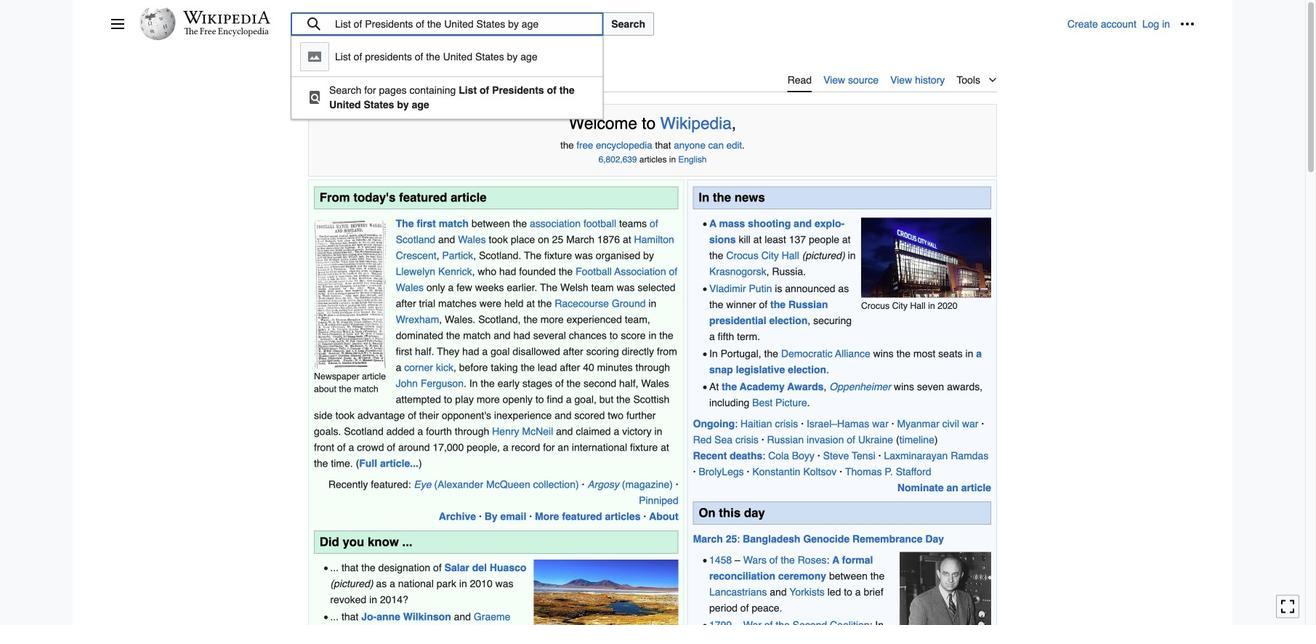 Task type: describe. For each thing, give the bounding box(es) containing it.
salar del huasco image
[[534, 560, 679, 625]]

menu image
[[110, 17, 125, 31]]

wikipedia image
[[183, 11, 270, 24]]

log in and more options image
[[1180, 17, 1195, 31]]

personal tools navigation
[[1068, 12, 1199, 36]]



Task type: vqa. For each thing, say whether or not it's contained in the screenshot.
Gobel
no



Task type: locate. For each thing, give the bounding box(es) containing it.
fullscreen image
[[1281, 599, 1295, 614]]

newspaper article about the match image
[[315, 221, 386, 368]]

None search field
[[291, 12, 1068, 119]]

enrico fermi in 1943 image
[[900, 552, 991, 625]]

the free encyclopedia image
[[184, 28, 269, 37]]

crocus city hall in 2020 image
[[861, 218, 991, 298]]

main content
[[110, 65, 1195, 625]]

search results list box
[[291, 36, 603, 118]]

Search Wikipedia search field
[[291, 12, 603, 36]]



